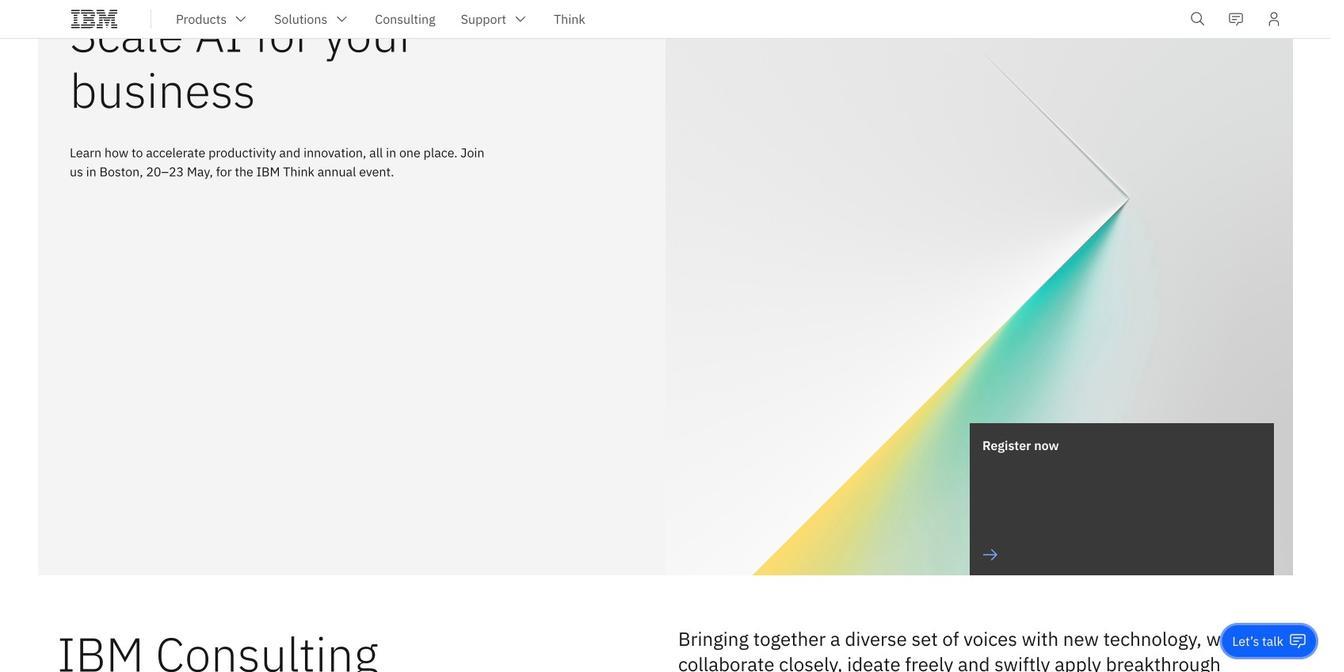 Task type: vqa. For each thing, say whether or not it's contained in the screenshot.
Let's talk element
yes



Task type: describe. For each thing, give the bounding box(es) containing it.
let's talk element
[[1233, 633, 1284, 650]]



